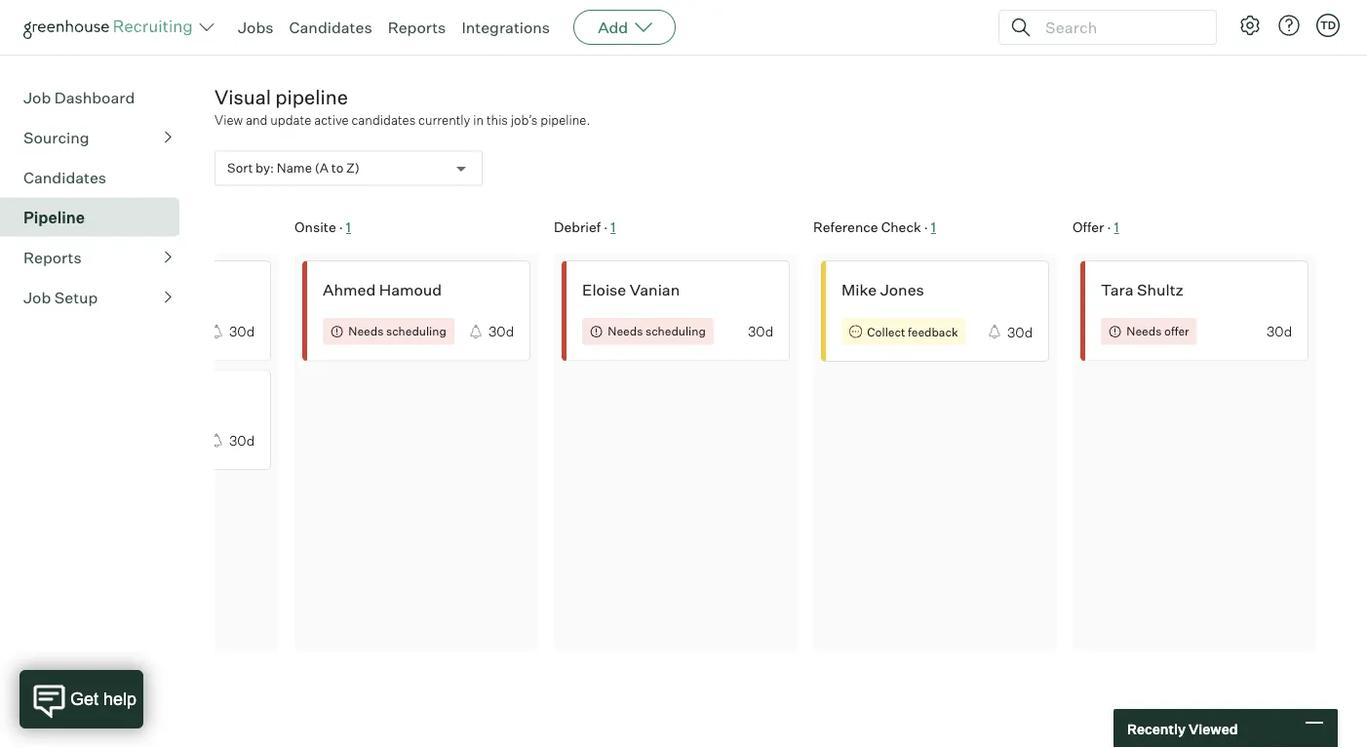 Task type: vqa. For each thing, say whether or not it's contained in the screenshot.
WITH
no



Task type: describe. For each thing, give the bounding box(es) containing it.
by:
[[256, 161, 274, 176]]

in
[[473, 112, 484, 128]]

1 horizontal spatial reports
[[388, 18, 446, 37]]

0 vertical spatial candidates link
[[289, 18, 372, 37]]

jones for mike jones
[[880, 280, 924, 300]]

· for tara
[[1108, 219, 1111, 236]]

needs scheduling for hamoud
[[349, 324, 446, 339]]

reference
[[814, 219, 878, 236]]

· for ahmed
[[339, 219, 343, 236]]

job dashboard link
[[23, 86, 172, 109]]

eloise vanian
[[582, 280, 680, 300]]

offer
[[1073, 219, 1105, 236]]

check
[[881, 219, 921, 236]]

this
[[487, 112, 508, 128]]

greenhouse recruiting image
[[23, 16, 199, 39]]

vanian
[[630, 280, 680, 300]]

onsite · 1
[[295, 219, 351, 236]]

collect
[[867, 324, 906, 339]]

needs for ahmed
[[349, 324, 384, 339]]

jobs link
[[238, 18, 274, 37]]

td
[[1321, 19, 1336, 32]]

1 for tara
[[1114, 219, 1119, 236]]

3 · from the left
[[924, 219, 928, 236]]

update
[[270, 112, 311, 128]]

0 horizontal spatial candidates link
[[23, 166, 172, 189]]

offer · 1
[[1073, 219, 1119, 236]]

(50)
[[23, 37, 52, 54]]

Search text field
[[1041, 13, 1199, 41]]

1 horizontal spatial candidates
[[289, 18, 372, 37]]

needs offer
[[1127, 324, 1190, 339]]

job's
[[511, 112, 538, 128]]

add button
[[574, 10, 676, 45]]

and
[[246, 112, 268, 128]]

0 horizontal spatial reports
[[23, 248, 82, 267]]

scheduling for vanian
[[646, 324, 706, 339]]

sort
[[227, 161, 253, 176]]

sourcing
[[23, 128, 89, 147]]

job setup link
[[23, 286, 172, 309]]

ahmed
[[323, 280, 376, 300]]

1 for eloise
[[611, 219, 616, 236]]



Task type: locate. For each thing, give the bounding box(es) containing it.
· for eloise
[[604, 219, 608, 236]]

job left the setup
[[23, 288, 51, 307]]

integrations link
[[462, 18, 550, 37]]

1 1 from the left
[[346, 219, 351, 236]]

collect feedback
[[867, 324, 958, 339]]

feedback
[[908, 324, 958, 339]]

3 1 from the left
[[931, 219, 936, 236]]

recently
[[1128, 720, 1186, 737]]

scheduling
[[386, 324, 446, 339], [646, 324, 706, 339]]

reports
[[388, 18, 446, 37], [23, 248, 82, 267]]

1 right the check
[[931, 219, 936, 236]]

hamoud
[[379, 280, 442, 300]]

needs for tara
[[1127, 324, 1162, 339]]

job for job setup
[[23, 288, 51, 307]]

· right offer
[[1108, 219, 1111, 236]]

2 1 from the left
[[611, 219, 616, 236]]

reports link
[[388, 18, 446, 37], [23, 246, 172, 269]]

1 scheduling from the left
[[386, 324, 446, 339]]

2 horizontal spatial needs
[[1127, 324, 1162, 339]]

0 horizontal spatial candidates
[[23, 168, 106, 187]]

candidates link
[[289, 18, 372, 37], [23, 166, 172, 189]]

setup
[[54, 288, 98, 307]]

sharpay
[[64, 280, 124, 300]]

tara shultz
[[1101, 280, 1184, 300]]

candidates
[[289, 18, 372, 37], [23, 168, 106, 187]]

reports link up sharpay
[[23, 246, 172, 269]]

1
[[346, 219, 351, 236], [611, 219, 616, 236], [931, 219, 936, 236], [1114, 219, 1119, 236]]

2 needs from the left
[[608, 324, 643, 339]]

td button
[[1317, 14, 1340, 37]]

ahmed hamoud
[[323, 280, 442, 300]]

0 horizontal spatial jones
[[128, 280, 172, 300]]

mike
[[842, 280, 877, 300]]

1 for ahmed
[[346, 219, 351, 236]]

name
[[277, 161, 312, 176]]

job setup
[[23, 288, 98, 307]]

onsite
[[295, 219, 336, 236]]

1 horizontal spatial needs scheduling
[[608, 324, 706, 339]]

4 1 from the left
[[1114, 219, 1119, 236]]

1 horizontal spatial reports link
[[388, 18, 446, 37]]

0 horizontal spatial reports link
[[23, 246, 172, 269]]

jobs
[[238, 18, 274, 37]]

add
[[598, 18, 628, 37]]

needs down the eloise vanian
[[608, 324, 643, 339]]

reference check · 1
[[814, 219, 936, 236]]

candidates link up pipeline link
[[23, 166, 172, 189]]

0 vertical spatial job
[[23, 88, 51, 107]]

0 vertical spatial reports link
[[388, 18, 446, 37]]

4 · from the left
[[1108, 219, 1111, 236]]

1 horizontal spatial jones
[[880, 280, 924, 300]]

jones up the collect feedback
[[880, 280, 924, 300]]

1 vertical spatial reports
[[23, 248, 82, 267]]

scheduling for hamoud
[[386, 324, 446, 339]]

1 right debrief
[[611, 219, 616, 236]]

0 horizontal spatial needs
[[349, 324, 384, 339]]

jones for sharpay jones
[[128, 280, 172, 300]]

needs scheduling down the hamoud
[[349, 324, 446, 339]]

·
[[339, 219, 343, 236], [604, 219, 608, 236], [924, 219, 928, 236], [1108, 219, 1111, 236]]

0 horizontal spatial needs scheduling
[[349, 324, 446, 339]]

1 right offer
[[1114, 219, 1119, 236]]

debrief · 1
[[554, 219, 616, 236]]

jones right sharpay
[[128, 280, 172, 300]]

needs for eloise
[[608, 324, 643, 339]]

30d button
[[43, 369, 271, 470], [43, 369, 271, 470]]

z)
[[346, 161, 360, 176]]

1 horizontal spatial candidates link
[[289, 18, 372, 37]]

job
[[23, 88, 51, 107], [23, 288, 51, 307]]

30d
[[229, 323, 255, 340], [489, 323, 514, 340], [748, 323, 774, 340], [1267, 323, 1292, 340], [1007, 323, 1033, 340], [229, 432, 255, 449]]

1 vertical spatial candidates
[[23, 168, 106, 187]]

debrief
[[554, 219, 601, 236]]

candidates up pipeline
[[289, 18, 372, 37]]

jones
[[128, 280, 172, 300], [880, 280, 924, 300]]

(a
[[315, 161, 329, 176]]

pipeline
[[275, 85, 348, 109]]

0 horizontal spatial scheduling
[[386, 324, 446, 339]]

pipeline link
[[23, 206, 172, 229]]

1 · from the left
[[339, 219, 343, 236]]

currently
[[419, 112, 471, 128]]

· right debrief
[[604, 219, 608, 236]]

needs scheduling down "vanian"
[[608, 324, 706, 339]]

td button
[[1313, 10, 1344, 41]]

needs scheduling for vanian
[[608, 324, 706, 339]]

candidates inside "link"
[[23, 168, 106, 187]]

1 vertical spatial reports link
[[23, 246, 172, 269]]

sharpay jones
[[64, 280, 172, 300]]

job up sourcing
[[23, 88, 51, 107]]

mike jones
[[842, 280, 924, 300]]

candidates down sourcing
[[23, 168, 106, 187]]

scheduling down "vanian"
[[646, 324, 706, 339]]

1 horizontal spatial scheduling
[[646, 324, 706, 339]]

offer
[[1165, 324, 1190, 339]]

1 right onsite
[[346, 219, 351, 236]]

1 vertical spatial job
[[23, 288, 51, 307]]

sort by: name (a to z)
[[227, 161, 360, 176]]

1 horizontal spatial needs
[[608, 324, 643, 339]]

· right onsite
[[339, 219, 343, 236]]

candidates
[[352, 112, 416, 128]]

0 vertical spatial reports
[[388, 18, 446, 37]]

1 vertical spatial candidates link
[[23, 166, 172, 189]]

1 needs from the left
[[349, 324, 384, 339]]

to
[[331, 161, 344, 176]]

3 needs from the left
[[1127, 324, 1162, 339]]

0 vertical spatial candidates
[[289, 18, 372, 37]]

configure image
[[1239, 14, 1262, 37]]

recently viewed
[[1128, 720, 1238, 737]]

shultz
[[1137, 280, 1184, 300]]

candidates link up pipeline
[[289, 18, 372, 37]]

needs
[[349, 324, 384, 339], [608, 324, 643, 339], [1127, 324, 1162, 339]]

2 · from the left
[[604, 219, 608, 236]]

active
[[314, 112, 349, 128]]

2 scheduling from the left
[[646, 324, 706, 339]]

needs down ahmed hamoud
[[349, 324, 384, 339]]

eloise
[[582, 280, 626, 300]]

needs scheduling
[[349, 324, 446, 339], [608, 324, 706, 339]]

1 jones from the left
[[128, 280, 172, 300]]

2 job from the top
[[23, 288, 51, 307]]

view
[[215, 112, 243, 128]]

reports down pipeline
[[23, 248, 82, 267]]

tara
[[1101, 280, 1134, 300]]

pipeline
[[23, 208, 85, 227]]

job for job dashboard
[[23, 88, 51, 107]]

needs left offer
[[1127, 324, 1162, 339]]

pipeline.
[[541, 112, 590, 128]]

reports link up visual pipeline view and update active candidates currently in this job's pipeline.
[[388, 18, 446, 37]]

scheduling down the hamoud
[[386, 324, 446, 339]]

2 needs scheduling from the left
[[608, 324, 706, 339]]

2 jones from the left
[[880, 280, 924, 300]]

job dashboard
[[23, 88, 135, 107]]

dashboard
[[54, 88, 135, 107]]

1 job from the top
[[23, 88, 51, 107]]

viewed
[[1189, 720, 1238, 737]]

visual
[[215, 85, 271, 109]]

visual pipeline view and update active candidates currently in this job's pipeline.
[[215, 85, 590, 128]]

integrations
[[462, 18, 550, 37]]

reports up visual pipeline view and update active candidates currently in this job's pipeline.
[[388, 18, 446, 37]]

1 needs scheduling from the left
[[349, 324, 446, 339]]

sourcing link
[[23, 126, 172, 149]]

· right the check
[[924, 219, 928, 236]]



